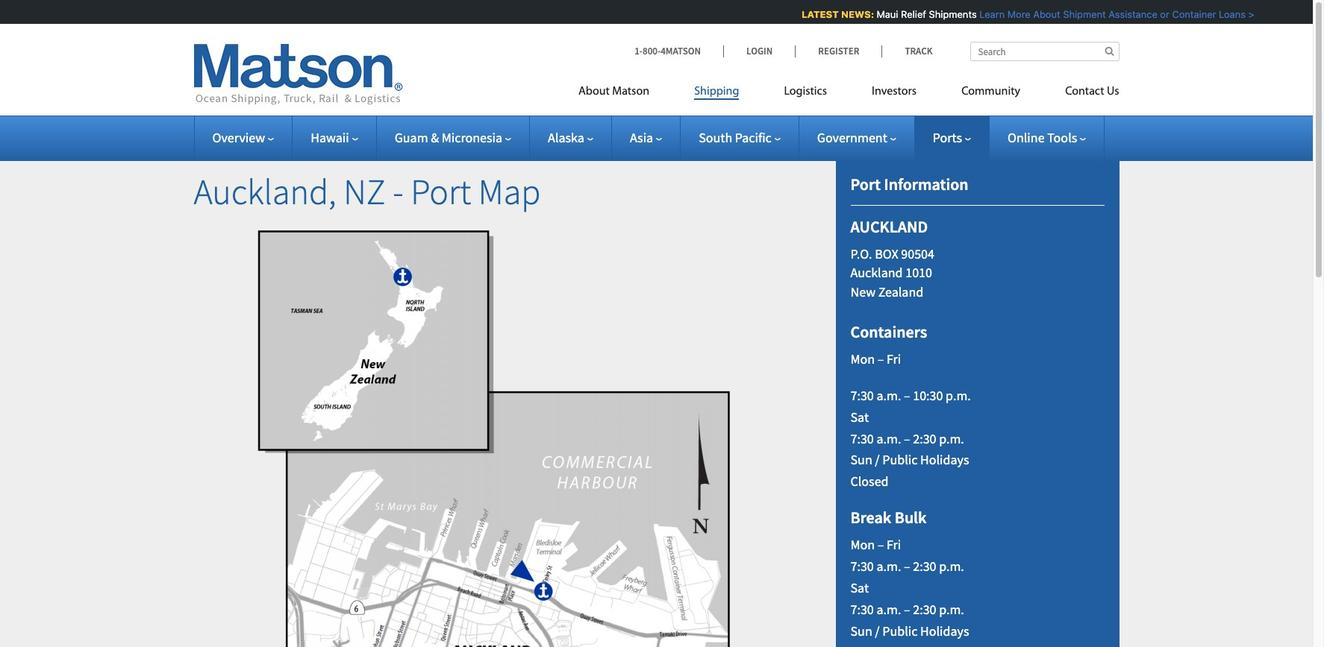 Task type: locate. For each thing, give the bounding box(es) containing it.
guam
[[395, 129, 428, 146]]

investors link
[[849, 78, 939, 109]]

guam & micronesia
[[395, 129, 502, 146]]

800-
[[643, 45, 661, 57]]

mon for mon – fri
[[851, 351, 875, 368]]

1 vertical spatial about
[[579, 86, 610, 98]]

0 vertical spatial sat
[[851, 409, 869, 426]]

None search field
[[970, 42, 1119, 61]]

more
[[1006, 8, 1029, 20]]

mon for mon – fri 7:30 a.m. – 2:30 p.m. sat 7:30 a.m. – 2:30 p.m. sun / public holidays
[[851, 537, 875, 554]]

sat down mon – fri
[[851, 409, 869, 426]]

about
[[1032, 8, 1059, 20], [579, 86, 610, 98]]

3 7:30 from the top
[[851, 559, 874, 576]]

government
[[817, 129, 887, 146]]

1 fri from the top
[[887, 351, 901, 368]]

7:30
[[851, 387, 874, 405], [851, 430, 874, 448], [851, 559, 874, 576], [851, 602, 874, 619]]

assistance
[[1107, 8, 1156, 20]]

mon inside mon – fri 7:30 a.m. – 2:30 p.m. sat 7:30 a.m. – 2:30 p.m. sun / public holidays
[[851, 537, 875, 554]]

1 2:30 from the top
[[913, 430, 936, 448]]

/
[[875, 452, 880, 469], [875, 623, 880, 640]]

&
[[431, 129, 439, 146]]

section
[[817, 137, 1138, 648]]

relief
[[900, 8, 925, 20]]

0 vertical spatial mon
[[851, 351, 875, 368]]

port right -
[[411, 169, 471, 214]]

sun inside the 7:30 a.m. – 10:30 p.m. sat 7:30 a.m. – 2:30 p.m. sun / public holidays closed
[[851, 452, 872, 469]]

10:30
[[913, 387, 943, 405]]

fri inside mon – fri 7:30 a.m. – 2:30 p.m. sat 7:30 a.m. – 2:30 p.m. sun / public holidays
[[887, 537, 901, 554]]

p.m.
[[946, 387, 971, 405], [939, 430, 964, 448], [939, 559, 964, 576], [939, 602, 964, 619]]

register
[[818, 45, 859, 57]]

hawaii
[[311, 129, 349, 146]]

0 vertical spatial holidays
[[920, 452, 969, 469]]

1 vertical spatial public
[[882, 623, 918, 640]]

alaska link
[[548, 129, 593, 146]]

2 sun from the top
[[851, 623, 872, 640]]

south
[[699, 129, 732, 146]]

1 vertical spatial sat
[[851, 580, 869, 597]]

port down government 'link'
[[851, 174, 881, 195]]

2 public from the top
[[882, 623, 918, 640]]

login link
[[723, 45, 795, 57]]

1-
[[635, 45, 643, 57]]

information
[[884, 174, 969, 195]]

sat inside mon – fri 7:30 a.m. – 2:30 p.m. sat 7:30 a.m. – 2:30 p.m. sun / public holidays
[[851, 580, 869, 597]]

holidays inside mon – fri 7:30 a.m. – 2:30 p.m. sat 7:30 a.m. – 2:30 p.m. sun / public holidays
[[920, 623, 969, 640]]

news:
[[840, 8, 873, 20]]

sat
[[851, 409, 869, 426], [851, 580, 869, 597]]

1 public from the top
[[882, 452, 918, 469]]

loans
[[1218, 8, 1244, 20]]

0 horizontal spatial about
[[579, 86, 610, 98]]

sun
[[851, 452, 872, 469], [851, 623, 872, 640]]

auckland
[[851, 217, 928, 238]]

matson
[[612, 86, 649, 98]]

-
[[393, 169, 403, 214]]

0 vertical spatial about
[[1032, 8, 1059, 20]]

fri down containers
[[887, 351, 901, 368]]

3 a.m. from the top
[[877, 559, 901, 576]]

micronesia
[[442, 129, 502, 146]]

–
[[878, 351, 884, 368], [904, 387, 910, 405], [904, 430, 910, 448], [878, 537, 884, 554], [904, 559, 910, 576], [904, 602, 910, 619]]

0 vertical spatial sun
[[851, 452, 872, 469]]

overview link
[[212, 129, 274, 146]]

0 vertical spatial fri
[[887, 351, 901, 368]]

0 vertical spatial /
[[875, 452, 880, 469]]

about matson link
[[579, 78, 672, 109]]

mon down containers
[[851, 351, 875, 368]]

1 vertical spatial mon
[[851, 537, 875, 554]]

about right more
[[1032, 8, 1059, 20]]

2:30
[[913, 430, 936, 448], [913, 559, 936, 576], [913, 602, 936, 619]]

fri down break bulk
[[887, 537, 901, 554]]

search image
[[1105, 46, 1114, 56]]

0 vertical spatial public
[[882, 452, 918, 469]]

map
[[478, 169, 541, 214]]

1-800-4matson link
[[635, 45, 723, 57]]

about left matson
[[579, 86, 610, 98]]

holidays
[[920, 452, 969, 469], [920, 623, 969, 640]]

1 vertical spatial /
[[875, 623, 880, 640]]

1 / from the top
[[875, 452, 880, 469]]

mon
[[851, 351, 875, 368], [851, 537, 875, 554]]

2 fri from the top
[[887, 537, 901, 554]]

1 sun from the top
[[851, 452, 872, 469]]

fri
[[887, 351, 901, 368], [887, 537, 901, 554]]

0 vertical spatial 2:30
[[913, 430, 936, 448]]

alaska
[[548, 129, 584, 146]]

2 sat from the top
[[851, 580, 869, 597]]

2 holidays from the top
[[920, 623, 969, 640]]

public
[[882, 452, 918, 469], [882, 623, 918, 640]]

mon down break
[[851, 537, 875, 554]]

sat inside the 7:30 a.m. – 10:30 p.m. sat 7:30 a.m. – 2:30 p.m. sun / public holidays closed
[[851, 409, 869, 426]]

us
[[1107, 86, 1119, 98]]

1 mon from the top
[[851, 351, 875, 368]]

about matson
[[579, 86, 649, 98]]

sat down break
[[851, 580, 869, 597]]

1 vertical spatial fri
[[887, 537, 901, 554]]

holidays inside the 7:30 a.m. – 10:30 p.m. sat 7:30 a.m. – 2:30 p.m. sun / public holidays closed
[[920, 452, 969, 469]]

port
[[411, 169, 471, 214], [851, 174, 881, 195]]

container
[[1171, 8, 1215, 20]]

auckland, nz - port map
[[194, 169, 541, 214]]

2 vertical spatial 2:30
[[913, 602, 936, 619]]

online tools link
[[1008, 129, 1086, 146]]

1 7:30 from the top
[[851, 387, 874, 405]]

1 vertical spatial holidays
[[920, 623, 969, 640]]

about inside about matson link
[[579, 86, 610, 98]]

1 vertical spatial sun
[[851, 623, 872, 640]]

hawaii link
[[311, 129, 358, 146]]

ports link
[[933, 129, 971, 146]]

login
[[746, 45, 773, 57]]

learn
[[978, 8, 1004, 20]]

2:30 inside the 7:30 a.m. – 10:30 p.m. sat 7:30 a.m. – 2:30 p.m. sun / public holidays closed
[[913, 430, 936, 448]]

2 7:30 from the top
[[851, 430, 874, 448]]

online tools
[[1008, 129, 1077, 146]]

maui
[[875, 8, 897, 20]]

1 holidays from the top
[[920, 452, 969, 469]]

Search search field
[[970, 42, 1119, 61]]

bulk
[[895, 508, 927, 529]]

learn more about shipment assistance or container loans > link
[[978, 8, 1253, 20]]

2 mon from the top
[[851, 537, 875, 554]]

p.o. box 90504 auckland 1010 new zealand
[[851, 245, 935, 301]]

top menu navigation
[[579, 78, 1119, 109]]

1 horizontal spatial port
[[851, 174, 881, 195]]

box
[[875, 245, 898, 263]]

shipments
[[928, 8, 976, 20]]

latest news: maui relief shipments learn more about shipment assistance or container loans >
[[800, 8, 1253, 20]]

1 sat from the top
[[851, 409, 869, 426]]

south pacific
[[699, 129, 772, 146]]

2 / from the top
[[875, 623, 880, 640]]

1 vertical spatial 2:30
[[913, 559, 936, 576]]

nz
[[344, 169, 386, 214]]



Task type: describe. For each thing, give the bounding box(es) containing it.
register link
[[795, 45, 882, 57]]

online
[[1008, 129, 1045, 146]]

new
[[851, 284, 876, 301]]

sun inside mon – fri 7:30 a.m. – 2:30 p.m. sat 7:30 a.m. – 2:30 p.m. sun / public holidays
[[851, 623, 872, 640]]

fri for mon – fri 7:30 a.m. – 2:30 p.m. sat 7:30 a.m. – 2:30 p.m. sun / public holidays
[[887, 537, 901, 554]]

break
[[851, 508, 892, 529]]

0 horizontal spatial port
[[411, 169, 471, 214]]

3 2:30 from the top
[[913, 602, 936, 619]]

south pacific link
[[699, 129, 781, 146]]

1010
[[906, 265, 932, 282]]

contact
[[1065, 86, 1104, 98]]

guam & micronesia link
[[395, 129, 511, 146]]

1-800-4matson
[[635, 45, 701, 57]]

1 horizontal spatial about
[[1032, 8, 1059, 20]]

port inside section
[[851, 174, 881, 195]]

community
[[961, 86, 1020, 98]]

government link
[[817, 129, 896, 146]]

pacific
[[735, 129, 772, 146]]

shipping
[[694, 86, 739, 98]]

auckland,
[[194, 169, 336, 214]]

contact us link
[[1043, 78, 1119, 109]]

>
[[1247, 8, 1253, 20]]

logistics link
[[762, 78, 849, 109]]

ports
[[933, 129, 962, 146]]

logistics
[[784, 86, 827, 98]]

4 a.m. from the top
[[877, 602, 901, 619]]

fri for mon – fri
[[887, 351, 901, 368]]

section containing port information
[[817, 137, 1138, 648]]

/ inside the 7:30 a.m. – 10:30 p.m. sat 7:30 a.m. – 2:30 p.m. sun / public holidays closed
[[875, 452, 880, 469]]

auckland
[[851, 265, 903, 282]]

investors
[[872, 86, 917, 98]]

public inside mon – fri 7:30 a.m. – 2:30 p.m. sat 7:30 a.m. – 2:30 p.m. sun / public holidays
[[882, 623, 918, 640]]

blue matson logo with ocean, shipping, truck, rail and logistics written beneath it. image
[[194, 44, 403, 105]]

shipping link
[[672, 78, 762, 109]]

4matson
[[661, 45, 701, 57]]

port information
[[851, 174, 969, 195]]

tools
[[1047, 129, 1077, 146]]

asia link
[[630, 129, 662, 146]]

overview
[[212, 129, 265, 146]]

/ inside mon – fri 7:30 a.m. – 2:30 p.m. sat 7:30 a.m. – 2:30 p.m. sun / public holidays
[[875, 623, 880, 640]]

asia
[[630, 129, 653, 146]]

contact us
[[1065, 86, 1119, 98]]

mon – fri
[[851, 351, 901, 368]]

track link
[[882, 45, 933, 57]]

7:30 a.m. – 10:30 p.m. sat 7:30 a.m. – 2:30 p.m. sun / public holidays closed
[[851, 387, 971, 491]]

track
[[905, 45, 933, 57]]

2 2:30 from the top
[[913, 559, 936, 576]]

mon – fri 7:30 a.m. – 2:30 p.m. sat 7:30 a.m. – 2:30 p.m. sun / public holidays
[[851, 537, 969, 640]]

containers
[[851, 322, 927, 343]]

2 a.m. from the top
[[877, 430, 901, 448]]

latest
[[800, 8, 838, 20]]

closed
[[851, 473, 889, 491]]

zealand
[[878, 284, 924, 301]]

or
[[1159, 8, 1168, 20]]

shipment
[[1062, 8, 1105, 20]]

4 7:30 from the top
[[851, 602, 874, 619]]

1 a.m. from the top
[[877, 387, 901, 405]]

public inside the 7:30 a.m. – 10:30 p.m. sat 7:30 a.m. – 2:30 p.m. sun / public holidays closed
[[882, 452, 918, 469]]

break bulk
[[851, 508, 927, 529]]

p.o.
[[851, 245, 872, 263]]

90504
[[901, 245, 935, 263]]

community link
[[939, 78, 1043, 109]]



Task type: vqa. For each thing, say whether or not it's contained in the screenshot.
left The Contact
no



